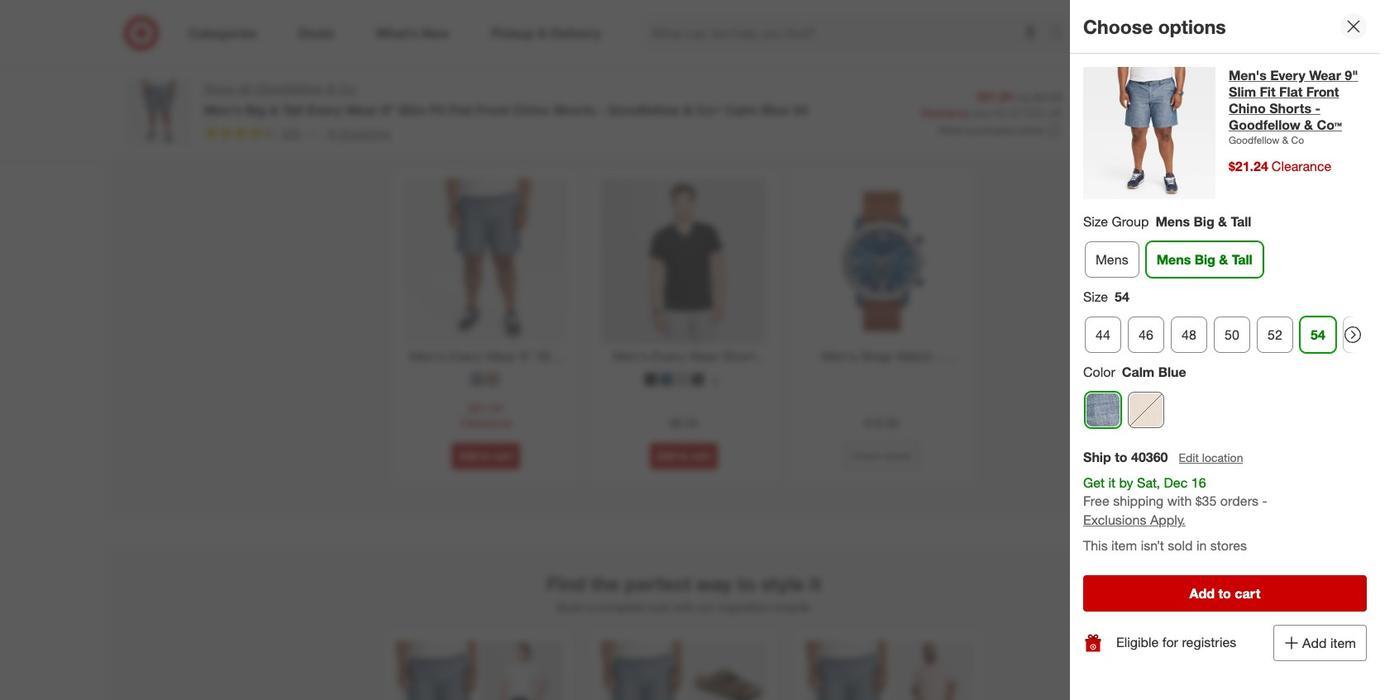 Task type: locate. For each thing, give the bounding box(es) containing it.
group
[[1082, 213, 1368, 284], [1082, 288, 1381, 360]]

item for add
[[1331, 635, 1357, 652]]

mens for mens big & tall
[[1157, 251, 1192, 268]]

co up the 8 questions link
[[339, 80, 356, 97]]

1 vertical spatial big
[[1194, 213, 1215, 230]]

0 vertical spatial big
[[245, 102, 266, 118]]

size for size group
[[1084, 213, 1109, 230]]

purchased
[[968, 124, 1015, 137]]

fit
[[1260, 84, 1276, 100], [430, 102, 446, 118]]

it
[[1109, 474, 1116, 491], [810, 573, 822, 596]]

1 horizontal spatial stores
[[1211, 538, 1248, 554]]

)
[[1060, 107, 1063, 119]]

front inside shop all goodfellow & co men's big & tall every wear 9" slim fit flat front chino shorts - goodfellow & co™ calm blue 54
[[476, 102, 509, 118]]

1 horizontal spatial 9"
[[1345, 67, 1359, 84]]

add inside button
[[1303, 635, 1327, 652]]

1 horizontal spatial item
[[1331, 635, 1357, 652]]

chino
[[1229, 100, 1266, 117], [513, 102, 550, 118]]

0 vertical spatial wear
[[1310, 67, 1342, 84]]

$8.00
[[670, 416, 698, 430]]

find
[[547, 573, 586, 596]]

2 vertical spatial $21.24
[[469, 401, 503, 415]]

1 group from the top
[[1082, 213, 1368, 284]]

a
[[587, 601, 593, 615]]

&
[[327, 80, 335, 97], [270, 102, 279, 118], [684, 102, 693, 118], [1305, 117, 1314, 133], [1283, 134, 1289, 146], [1219, 213, 1228, 230], [1220, 251, 1229, 268]]

1 vertical spatial flat
[[449, 102, 473, 118]]

1 horizontal spatial -
[[1263, 493, 1268, 510]]

flat inside men's every wear 9" slim fit flat front chino shorts - goodfellow & co™ goodfellow & co
[[1280, 84, 1303, 100]]

size for size
[[1084, 289, 1109, 305]]

add to cart button inside the choose options dialog
[[1084, 576, 1368, 612]]

1 horizontal spatial front
[[1307, 84, 1340, 100]]

check
[[853, 450, 881, 463]]

check stores
[[853, 450, 912, 463]]

perfect
[[625, 573, 691, 596]]

50 link
[[1214, 317, 1251, 353]]

-
[[1316, 100, 1321, 117], [599, 102, 605, 118], [1263, 493, 1268, 510]]

inspiration
[[718, 601, 772, 615]]

big down all
[[245, 102, 266, 118]]

1 vertical spatial every
[[307, 102, 342, 118]]

$21.24 clearance down tan icon in the left of the page
[[460, 401, 512, 430]]

group
[[1112, 213, 1149, 230]]

6 more colors image
[[711, 377, 721, 387]]

add to cart up registries
[[1190, 586, 1261, 602]]

1 horizontal spatial chino
[[1229, 100, 1266, 117]]

when
[[939, 124, 965, 137]]

1 vertical spatial stores
[[1211, 538, 1248, 554]]

1 horizontal spatial calm blue image
[[1086, 393, 1121, 427]]

- inside the get it by sat, dec 16 free shipping with $35 orders - exclusions apply.
[[1263, 493, 1268, 510]]

all
[[239, 80, 252, 97]]

2 horizontal spatial $21.24
[[1229, 158, 1269, 175]]

0 horizontal spatial men's
[[204, 102, 242, 118]]

0 horizontal spatial blue
[[762, 102, 790, 118]]

shorts
[[1270, 100, 1312, 117], [554, 102, 596, 118]]

2 size from the top
[[1084, 289, 1109, 305]]

0 horizontal spatial slim
[[399, 102, 426, 118]]

1 horizontal spatial every
[[1271, 67, 1306, 84]]

exclusions
[[1084, 512, 1147, 529]]

to inside 'find the perfect way to style it build a complete look with our inspiration boards'
[[738, 573, 756, 596]]

to down "$8.00"
[[679, 450, 689, 463]]

add to cart inside the choose options dialog
[[1190, 586, 1261, 602]]

flat inside shop all goodfellow & co men's big & tall every wear 9" slim fit flat front chino shorts - goodfellow & co™ calm blue 54
[[449, 102, 473, 118]]

off
[[1048, 107, 1060, 119]]

stores right in
[[1211, 538, 1248, 554]]

1 vertical spatial item
[[1331, 635, 1357, 652]]

1 vertical spatial front
[[476, 102, 509, 118]]

1 vertical spatial group
[[1082, 288, 1381, 360]]

%
[[1036, 107, 1045, 119]]

1 horizontal spatial $21.24 clearance
[[1229, 158, 1332, 175]]

men's every wear short sleeve v-neck t-shirt - goodfellow & co™ image
[[602, 179, 767, 344], [602, 179, 767, 344]]

0 horizontal spatial -
[[599, 102, 605, 118]]

2 group from the top
[[1082, 288, 1381, 360]]

tall up mens big & tall link
[[1231, 213, 1252, 230]]

0 vertical spatial it
[[1109, 474, 1116, 491]]

$24.99
[[1033, 91, 1063, 104]]

8
[[328, 126, 335, 141]]

choose options dialog
[[1071, 0, 1381, 701]]

1 vertical spatial blue
[[1159, 364, 1187, 380]]

54
[[794, 102, 808, 118], [1115, 289, 1130, 305], [1311, 327, 1326, 343]]

1 horizontal spatial co™
[[1317, 117, 1343, 133]]

with left our
[[673, 601, 695, 615]]

men's every wear 9" slim fit flat front chino shorts - goodfellow & co™ image
[[1084, 67, 1216, 199], [404, 179, 569, 344], [404, 179, 569, 344]]

0 vertical spatial tall
[[283, 102, 303, 118]]

0 vertical spatial size
[[1084, 213, 1109, 230]]

$21.24 reg $24.99 clearance save $ 3.75 ( 15 % off )
[[921, 90, 1063, 119]]

$21.24 inside the choose options dialog
[[1229, 158, 1269, 175]]

men&#39;s ashwin two band footbed sandals - goodfellow &#38; co&#8482; brown 7 image
[[686, 641, 769, 701]]

mens inside mens link
[[1096, 251, 1129, 268]]

mens up size 54
[[1096, 251, 1129, 268]]

0 horizontal spatial flat
[[449, 102, 473, 118]]

add to cart button down "$8.00"
[[650, 444, 718, 470]]

men's every wear 9" slim fit flat front chino shorts - goodfellow & co™ goodfellow & co
[[1229, 67, 1359, 146]]

48 link
[[1171, 317, 1208, 353]]

0 vertical spatial clearance
[[921, 107, 969, 119]]

it inside 'find the perfect way to style it build a complete look with our inspiration boards'
[[810, 573, 822, 596]]

it right "style"
[[810, 573, 822, 596]]

cart down "$8.00"
[[691, 450, 711, 463]]

9" inside shop all goodfellow & co men's big & tall every wear 9" slim fit flat front chino shorts - goodfellow & co™ calm blue 54
[[382, 102, 395, 118]]

$21.24 down men's every wear 9" slim fit flat front chino shorts - goodfellow & co™ goodfellow & co
[[1229, 158, 1269, 175]]

0 vertical spatial $21.24 clearance
[[1229, 158, 1332, 175]]

goodfellow
[[256, 80, 323, 97], [608, 102, 680, 118], [1229, 117, 1301, 133], [1229, 134, 1280, 146]]

$21.24 down tan icon in the left of the page
[[469, 401, 503, 415]]

clearance down men's every wear 9" slim fit flat front chino shorts - goodfellow & co™ goodfellow & co
[[1272, 158, 1332, 175]]

co™ inside shop all goodfellow & co men's big & tall every wear 9" slim fit flat front chino shorts - goodfellow & co™ calm blue 54
[[696, 102, 722, 118]]

1 vertical spatial slim
[[399, 102, 426, 118]]

$35
[[1196, 493, 1217, 510]]

tall up 50 link
[[1232, 251, 1253, 268]]

1 horizontal spatial calm
[[1122, 364, 1155, 380]]

with inside the get it by sat, dec 16 free shipping with $35 orders - exclusions apply.
[[1168, 493, 1192, 510]]

co down men's every wear 9" slim fit flat front chino shorts - goodfellow & co™ link
[[1292, 134, 1305, 146]]

0 horizontal spatial with
[[673, 601, 695, 615]]

add to cart button up registries
[[1084, 576, 1368, 612]]

0 vertical spatial $21.24
[[978, 90, 1013, 104]]

dark blue image
[[660, 373, 673, 387]]

men's down shop
[[204, 102, 242, 118]]

this item isn't sold in stores
[[1084, 538, 1248, 554]]

shop all goodfellow & co men's big & tall every wear 9" slim fit flat front chino shorts - goodfellow & co™ calm blue 54
[[204, 80, 808, 118]]

1 vertical spatial fit
[[430, 102, 446, 118]]

0 horizontal spatial $21.24
[[469, 401, 503, 415]]

way
[[697, 573, 733, 596]]

clearance inside the choose options dialog
[[1272, 158, 1332, 175]]

choose options
[[1084, 15, 1227, 38]]

slim
[[1229, 84, 1257, 100], [399, 102, 426, 118]]

0 horizontal spatial fit
[[430, 102, 446, 118]]

0 horizontal spatial $21.24 clearance
[[460, 401, 512, 430]]

every inside men's every wear 9" slim fit flat front chino shorts - goodfellow & co™ goodfellow & co
[[1271, 67, 1306, 84]]

edit location
[[1179, 450, 1244, 465]]

1 horizontal spatial wear
[[1310, 67, 1342, 84]]

size
[[1084, 213, 1109, 230], [1084, 289, 1109, 305]]

with
[[1168, 493, 1192, 510], [673, 601, 695, 615]]

mens inside mens big & tall link
[[1157, 251, 1192, 268]]

edit
[[1179, 450, 1199, 465]]

stores inside the choose options dialog
[[1211, 538, 1248, 554]]

add
[[1174, 105, 1200, 121], [459, 450, 478, 463], [658, 450, 676, 463], [1190, 586, 1215, 602], [1303, 635, 1327, 652]]

0 horizontal spatial calm blue image
[[470, 373, 484, 387]]

$21.24 up "$"
[[978, 90, 1013, 104]]

2 horizontal spatial -
[[1316, 100, 1321, 117]]

group containing size group
[[1082, 213, 1368, 284]]

ship
[[1084, 449, 1112, 465]]

1 horizontal spatial with
[[1168, 493, 1192, 510]]

222
[[282, 127, 301, 141]]

1 vertical spatial $21.24
[[1229, 158, 1269, 175]]

slim inside men's every wear 9" slim fit flat front chino shorts - goodfellow & co™ goodfellow & co
[[1229, 84, 1257, 100]]

stores right "check"
[[884, 450, 912, 463]]

size up 44
[[1084, 289, 1109, 305]]

1 vertical spatial wear
[[346, 102, 378, 118]]

to up inspiration
[[738, 573, 756, 596]]

0 horizontal spatial every
[[307, 102, 342, 118]]

choose
[[1084, 15, 1154, 38]]

46 link
[[1128, 317, 1165, 353]]

1 horizontal spatial flat
[[1280, 84, 1303, 100]]

add to cart button down 13 link
[[1164, 95, 1256, 131]]

item inside button
[[1331, 635, 1357, 652]]

56 link
[[1344, 317, 1380, 353]]

co inside men's every wear 9" slim fit flat front chino shorts - goodfellow & co™ goodfellow & co
[[1292, 134, 1305, 146]]

0 horizontal spatial co™
[[696, 102, 722, 118]]

with down dec
[[1168, 493, 1192, 510]]

1 vertical spatial clearance
[[1272, 158, 1332, 175]]

add to cart down tan icon in the left of the page
[[459, 450, 513, 463]]

to
[[1203, 105, 1216, 121], [1115, 449, 1128, 465], [481, 450, 491, 463], [679, 450, 689, 463], [738, 573, 756, 596], [1219, 586, 1232, 602]]

tall
[[283, 102, 303, 118], [1231, 213, 1252, 230], [1232, 251, 1253, 268]]

2 vertical spatial 54
[[1311, 327, 1326, 343]]

orders
[[1221, 493, 1259, 510]]

tan image
[[486, 373, 499, 387]]

0 vertical spatial co
[[339, 80, 356, 97]]

0 horizontal spatial front
[[476, 102, 509, 118]]

0 vertical spatial group
[[1082, 213, 1368, 284]]

52 link
[[1257, 317, 1294, 353]]

0 vertical spatial men's
[[1229, 67, 1267, 84]]

1 vertical spatial it
[[810, 573, 822, 596]]

0 vertical spatial stores
[[884, 450, 912, 463]]

What can we help you find? suggestions appear below search field
[[642, 15, 1054, 51]]

calm blue image
[[470, 373, 484, 387], [1086, 393, 1121, 427]]

0 horizontal spatial wear
[[346, 102, 378, 118]]

calm blue image down color
[[1086, 393, 1121, 427]]

1 vertical spatial men's
[[204, 102, 242, 118]]

1 vertical spatial tall
[[1231, 213, 1252, 230]]

find the perfect way to style it build a complete look with our inspiration boards
[[547, 573, 822, 615]]

2 horizontal spatial clearance
[[1272, 158, 1332, 175]]

men&#39;s big &#38; tall every wear short sleeve v-neck t-shirt - goodfellow &#38; co&#8482; white xlt image
[[481, 641, 563, 701]]

slim inside shop all goodfellow & co men's big & tall every wear 9" slim fit flat front chino shorts - goodfellow & co™ calm blue 54
[[399, 102, 426, 118]]

mens right group
[[1156, 213, 1191, 230]]

1 horizontal spatial $21.24
[[978, 90, 1013, 104]]

mens
[[1156, 213, 1191, 230], [1096, 251, 1129, 268], [1157, 251, 1192, 268]]

blue inside the choose options dialog
[[1159, 364, 1187, 380]]

$21.24
[[978, 90, 1013, 104], [1229, 158, 1269, 175], [469, 401, 503, 415]]

0 horizontal spatial it
[[810, 573, 822, 596]]

0 horizontal spatial stores
[[884, 450, 912, 463]]

add to cart down 13 link
[[1174, 105, 1245, 121]]

2 vertical spatial tall
[[1232, 251, 1253, 268]]

9" inside men's every wear 9" slim fit flat front chino shorts - goodfellow & co™ goodfellow & co
[[1345, 67, 1359, 84]]

1 horizontal spatial shorts
[[1270, 100, 1312, 117]]

shorts inside men's every wear 9" slim fit flat front chino shorts - goodfellow & co™ goodfellow & co
[[1270, 100, 1312, 117]]

1 size from the top
[[1084, 213, 1109, 230]]

2 vertical spatial big
[[1195, 251, 1216, 268]]

0 vertical spatial 54
[[794, 102, 808, 118]]

0 horizontal spatial shorts
[[554, 102, 596, 118]]

item
[[1112, 538, 1138, 554], [1331, 635, 1357, 652]]

look
[[648, 601, 670, 615]]

1 vertical spatial co
[[1292, 134, 1305, 146]]

clearance up the when at the top of page
[[921, 107, 969, 119]]

0 horizontal spatial item
[[1112, 538, 1138, 554]]

group containing size
[[1082, 288, 1381, 360]]

13
[[1231, 17, 1240, 27]]

add to cart button
[[1164, 95, 1256, 131], [452, 444, 520, 470], [650, 444, 718, 470], [1084, 576, 1368, 612]]

mens link
[[1085, 241, 1140, 278]]

0 vertical spatial fit
[[1260, 84, 1276, 100]]

to down tan icon in the left of the page
[[481, 450, 491, 463]]

1 horizontal spatial clearance
[[921, 107, 969, 119]]

calm
[[725, 102, 758, 118], [1122, 364, 1155, 380]]

calm blue image left tan icon in the left of the page
[[470, 373, 484, 387]]

$16.99
[[865, 416, 900, 430]]

big
[[245, 102, 266, 118], [1194, 213, 1215, 230], [1195, 251, 1216, 268]]

shorts inside shop all goodfellow & co men's big & tall every wear 9" slim fit flat front chino shorts - goodfellow & co™ calm blue 54
[[554, 102, 596, 118]]

co
[[339, 80, 356, 97], [1292, 134, 1305, 146]]

clearance down tan icon in the left of the page
[[460, 416, 512, 430]]

calm blue image inside the choose options dialog
[[1086, 393, 1121, 427]]

1 vertical spatial size
[[1084, 289, 1109, 305]]

search
[[1042, 26, 1082, 43]]

0 vertical spatial with
[[1168, 493, 1192, 510]]

1 horizontal spatial blue
[[1159, 364, 1187, 380]]

to right ship
[[1115, 449, 1128, 465]]

$21.24 clearance down men's every wear 9" slim fit flat front chino shorts - goodfellow & co™ goodfellow & co
[[1229, 158, 1332, 175]]

0 horizontal spatial calm
[[725, 102, 758, 118]]

1 horizontal spatial fit
[[1260, 84, 1276, 100]]

cart inside the choose options dialog
[[1235, 586, 1261, 602]]

mens down 'size group mens big & tall'
[[1157, 251, 1192, 268]]

1 horizontal spatial men's
[[1229, 67, 1267, 84]]

flat
[[1280, 84, 1303, 100], [449, 102, 473, 118]]

big up mens big & tall
[[1194, 213, 1215, 230]]

0 vertical spatial slim
[[1229, 84, 1257, 100]]

big down 'size group mens big & tall'
[[1195, 251, 1216, 268]]

0 vertical spatial item
[[1112, 538, 1138, 554]]

wear inside shop all goodfellow & co men's big & tall every wear 9" slim fit flat front chino shorts - goodfellow & co™ calm blue 54
[[346, 102, 378, 118]]

1 horizontal spatial co
[[1292, 134, 1305, 146]]

0 vertical spatial calm
[[725, 102, 758, 118]]

0 horizontal spatial 54
[[794, 102, 808, 118]]

$21.24 inside "$21.24 reg $24.99 clearance save $ 3.75 ( 15 % off )"
[[978, 90, 1013, 104]]

0 horizontal spatial co
[[339, 80, 356, 97]]

1 vertical spatial calm blue image
[[1086, 393, 1121, 427]]

wear
[[1310, 67, 1342, 84], [346, 102, 378, 118]]

cart
[[1220, 105, 1245, 121], [493, 450, 513, 463], [691, 450, 711, 463], [1235, 586, 1261, 602]]

men's strap watch - goodfellow & co™ blue/silver/brown image
[[800, 179, 965, 344], [800, 179, 965, 344]]

0 vertical spatial flat
[[1280, 84, 1303, 100]]

with inside 'find the perfect way to style it build a complete look with our inspiration boards'
[[673, 601, 695, 615]]

fit inside shop all goodfellow & co men's big & tall every wear 9" slim fit flat front chino shorts - goodfellow & co™ calm blue 54
[[430, 102, 446, 118]]

when purchased online
[[939, 124, 1044, 137]]

free
[[1084, 493, 1110, 510]]

tall up 222
[[283, 102, 303, 118]]

46
[[1139, 327, 1154, 343]]

questions
[[338, 126, 390, 141]]

0 horizontal spatial clearance
[[460, 416, 512, 430]]

mens for mens link
[[1096, 251, 1129, 268]]

cart up registries
[[1235, 586, 1261, 602]]

blue
[[762, 102, 790, 118], [1159, 364, 1187, 380]]

1 vertical spatial with
[[673, 601, 695, 615]]

$21.24 clearance
[[1229, 158, 1332, 175], [460, 401, 512, 430]]

0 horizontal spatial chino
[[513, 102, 550, 118]]

options
[[1159, 15, 1227, 38]]

size left group
[[1084, 213, 1109, 230]]

1 horizontal spatial slim
[[1229, 84, 1257, 100]]

1 vertical spatial 9"
[[382, 102, 395, 118]]

stores inside button
[[884, 450, 912, 463]]

tall inside shop all goodfellow & co men's big & tall every wear 9" slim fit flat front chino shorts - goodfellow & co™ calm blue 54
[[283, 102, 303, 118]]

0 vertical spatial every
[[1271, 67, 1306, 84]]

it left by
[[1109, 474, 1116, 491]]

men's down 13 link
[[1229, 67, 1267, 84]]

1 horizontal spatial 54
[[1115, 289, 1130, 305]]

2 horizontal spatial 54
[[1311, 327, 1326, 343]]

0 vertical spatial front
[[1307, 84, 1340, 100]]

shop
[[204, 80, 235, 97]]



Task type: describe. For each thing, give the bounding box(es) containing it.
shipping
[[1114, 493, 1164, 510]]

boards
[[775, 601, 811, 615]]

for
[[1163, 635, 1179, 651]]

blue inside shop all goodfellow & co men's big & tall every wear 9" slim fit flat front chino shorts - goodfellow & co™ calm blue 54
[[762, 102, 790, 118]]

16
[[1192, 474, 1207, 491]]

apply.
[[1151, 512, 1186, 529]]

add to cart button down tan icon in the left of the page
[[452, 444, 520, 470]]

15
[[1025, 107, 1036, 119]]

to up registries
[[1219, 586, 1232, 602]]

color calm blue
[[1084, 364, 1187, 380]]

54 link
[[1301, 317, 1337, 353]]

search button
[[1042, 15, 1082, 55]]

chino inside shop all goodfellow & co men's big & tall every wear 9" slim fit flat front chino shorts - goodfellow & co™ calm blue 54
[[513, 102, 550, 118]]

222 link
[[204, 125, 318, 145]]

8 questions
[[328, 126, 390, 141]]

(
[[1022, 107, 1025, 119]]

tall inside mens big & tall link
[[1232, 251, 1253, 268]]

every inside shop all goodfellow & co men's big & tall every wear 9" slim fit flat front chino shorts - goodfellow & co™ calm blue 54
[[307, 102, 342, 118]]

eligible for registries
[[1117, 635, 1237, 651]]

chino inside men's every wear 9" slim fit flat front chino shorts - goodfellow & co™ goodfellow & co
[[1229, 100, 1266, 117]]

men's inside shop all goodfellow & co men's big & tall every wear 9" slim fit flat front chino shorts - goodfellow & co™ calm blue 54
[[204, 102, 242, 118]]

online
[[1018, 124, 1044, 137]]

co™ inside men's every wear 9" slim fit flat front chino shorts - goodfellow & co™ goodfellow & co
[[1317, 117, 1343, 133]]

image of men's big & tall every wear 9" slim fit flat front chino shorts - goodfellow & co™ calm blue 54 image
[[125, 79, 191, 146]]

mens big & tall
[[1157, 251, 1253, 268]]

check stores button
[[845, 444, 919, 470]]

1 vertical spatial 54
[[1115, 289, 1130, 305]]

sold
[[1168, 538, 1193, 554]]

$
[[995, 107, 1000, 119]]

add item button
[[1274, 625, 1368, 662]]

8 questions link
[[321, 125, 390, 144]]

1 vertical spatial $21.24 clearance
[[460, 401, 512, 430]]

add to cart down "$8.00"
[[658, 450, 711, 463]]

this
[[1084, 538, 1108, 554]]

build
[[557, 601, 584, 615]]

our
[[698, 601, 715, 615]]

sat,
[[1138, 474, 1161, 491]]

44 link
[[1085, 317, 1122, 353]]

eligible
[[1117, 635, 1159, 651]]

44
[[1096, 327, 1111, 343]]

by
[[1120, 474, 1134, 491]]

complete
[[596, 601, 645, 615]]

cart down tan icon in the left of the page
[[493, 450, 513, 463]]

$21.24 inside $21.24 clearance
[[469, 401, 503, 415]]

56
[[1354, 327, 1369, 343]]

clearance inside "$21.24 reg $24.99 clearance save $ 3.75 ( 15 % off )"
[[921, 107, 969, 119]]

fit inside men's every wear 9" slim fit flat front chino shorts - goodfellow & co™ goodfellow & co
[[1260, 84, 1276, 100]]

ship to 40360
[[1084, 449, 1169, 465]]

48
[[1182, 327, 1197, 343]]

dec
[[1164, 474, 1188, 491]]

it inside the get it by sat, dec 16 free shipping with $35 orders - exclusions apply.
[[1109, 474, 1116, 491]]

40360
[[1132, 449, 1169, 465]]

save
[[972, 107, 992, 119]]

black image
[[644, 373, 658, 387]]

railroad gray image
[[692, 373, 705, 387]]

54 inside shop all goodfellow & co men's big & tall every wear 9" slim fit flat front chino shorts - goodfellow & co™ calm blue 54
[[794, 102, 808, 118]]

edit location button
[[1178, 449, 1245, 467]]

registries
[[1183, 635, 1237, 651]]

men&#39;s big &#38; tall every wear short sleeve t-shirt - goodfellow &#38; co&#8482; pink 4xl image
[[891, 641, 974, 701]]

color
[[1084, 364, 1116, 380]]

front inside men's every wear 9" slim fit flat front chino shorts - goodfellow & co™ goodfellow & co
[[1307, 84, 1340, 100]]

men's every wear 9" slim fit flat front chino shorts - goodfellow & co™ link
[[1229, 67, 1368, 133]]

item for this
[[1112, 538, 1138, 554]]

mens big & tall link
[[1146, 241, 1264, 278]]

size 54
[[1084, 289, 1130, 305]]

reg
[[1016, 91, 1030, 104]]

men's inside men's every wear 9" slim fit flat front chino shorts - goodfellow & co™ goodfellow & co
[[1229, 67, 1267, 84]]

in
[[1197, 538, 1207, 554]]

isn't
[[1141, 538, 1165, 554]]

50
[[1225, 327, 1240, 343]]

get it by sat, dec 16 free shipping with $35 orders - exclusions apply.
[[1084, 474, 1268, 529]]

size group mens big & tall
[[1084, 213, 1252, 230]]

0 vertical spatial calm blue image
[[470, 373, 484, 387]]

location
[[1203, 450, 1244, 465]]

13 link
[[1210, 15, 1247, 51]]

- inside men's every wear 9" slim fit flat front chino shorts - goodfellow & co™ goodfellow & co
[[1316, 100, 1321, 117]]

3.75
[[1000, 107, 1019, 119]]

big inside shop all goodfellow & co men's big & tall every wear 9" slim fit flat front chino shorts - goodfellow & co™ calm blue 54
[[245, 102, 266, 118]]

2 vertical spatial clearance
[[460, 416, 512, 430]]

to down 13 link
[[1203, 105, 1216, 121]]

exclusions apply. link
[[1084, 512, 1186, 529]]

tan - out of stock image
[[1129, 393, 1164, 427]]

co inside shop all goodfellow & co men's big & tall every wear 9" slim fit flat front chino shorts - goodfellow & co™ calm blue 54
[[339, 80, 356, 97]]

calm inside the choose options dialog
[[1122, 364, 1155, 380]]

- inside shop all goodfellow & co men's big & tall every wear 9" slim fit flat front chino shorts - goodfellow & co™ calm blue 54
[[599, 102, 605, 118]]

style
[[761, 573, 805, 596]]

the
[[591, 573, 620, 596]]

get
[[1084, 474, 1105, 491]]

$21.24 clearance inside the choose options dialog
[[1229, 158, 1332, 175]]

wear inside men's every wear 9" slim fit flat front chino shorts - goodfellow & co™ goodfellow & co
[[1310, 67, 1342, 84]]

gray image
[[676, 373, 689, 387]]

52
[[1268, 327, 1283, 343]]

cart down 13 link
[[1220, 105, 1245, 121]]

add item
[[1303, 635, 1357, 652]]

calm inside shop all goodfellow & co men's big & tall every wear 9" slim fit flat front chino shorts - goodfellow & co™ calm blue 54
[[725, 102, 758, 118]]



Task type: vqa. For each thing, say whether or not it's contained in the screenshot.
Size to the top
yes



